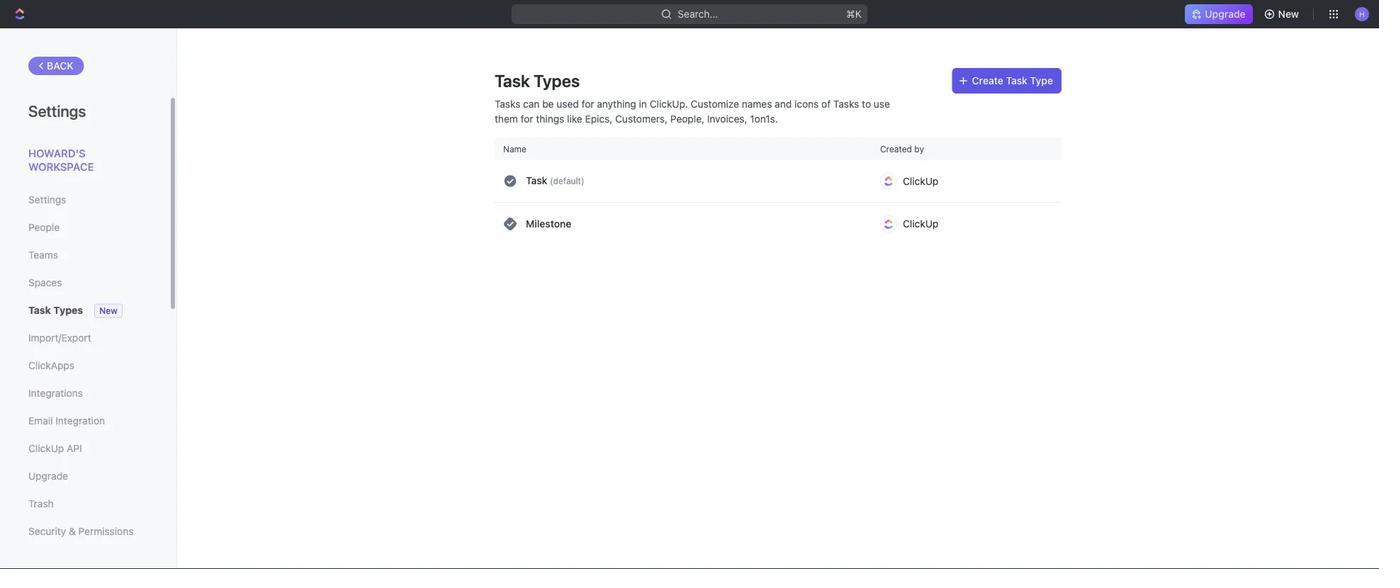 Task type: describe. For each thing, give the bounding box(es) containing it.
create task type button
[[953, 68, 1062, 94]]

clickup inside 'settings' element
[[28, 443, 64, 454]]

new button
[[1259, 3, 1308, 26]]

2 tasks from the left
[[834, 98, 859, 110]]

security
[[28, 526, 66, 537]]

(default)
[[550, 176, 585, 186]]

and
[[775, 98, 792, 110]]

people
[[28, 222, 60, 233]]

like
[[567, 113, 583, 124]]

import/export link
[[28, 326, 141, 350]]

search...
[[678, 8, 718, 20]]

created
[[881, 144, 912, 154]]

integration
[[55, 415, 105, 427]]

teams
[[28, 249, 58, 261]]

of
[[822, 98, 831, 110]]

trash link
[[28, 492, 141, 516]]

trash
[[28, 498, 54, 510]]

1 vertical spatial for
[[521, 113, 534, 124]]

h
[[1360, 10, 1365, 18]]

used
[[557, 98, 579, 110]]

clickup api
[[28, 443, 82, 454]]

anything
[[597, 98, 636, 110]]

⌘k
[[847, 8, 862, 20]]

clickapps link
[[28, 354, 141, 378]]

email integration
[[28, 415, 105, 427]]

1 horizontal spatial types
[[534, 71, 580, 91]]

customers,
[[615, 113, 668, 124]]

security & permissions
[[28, 526, 134, 537]]

new inside the new button
[[1279, 8, 1299, 20]]

import/export
[[28, 332, 91, 344]]

clickup for task
[[903, 175, 939, 187]]

name
[[503, 144, 527, 154]]

howard's
[[28, 147, 86, 159]]

use
[[874, 98, 890, 110]]

email
[[28, 415, 53, 427]]

icons
[[795, 98, 819, 110]]

howard's workspace
[[28, 147, 94, 173]]

back
[[47, 60, 74, 72]]

spaces link
[[28, 271, 141, 295]]

people,
[[671, 113, 705, 124]]

1on1s.
[[750, 113, 778, 124]]

spaces
[[28, 277, 62, 289]]

be
[[543, 98, 554, 110]]



Task type: locate. For each thing, give the bounding box(es) containing it.
task inside 'settings' element
[[28, 304, 51, 316]]

1 vertical spatial upgrade
[[28, 470, 68, 482]]

for up epics,
[[582, 98, 594, 110]]

1 vertical spatial settings
[[28, 194, 66, 206]]

0 vertical spatial types
[[534, 71, 580, 91]]

1 tasks from the left
[[495, 98, 521, 110]]

0 horizontal spatial upgrade
[[28, 470, 68, 482]]

upgrade
[[1205, 8, 1246, 20], [28, 470, 68, 482]]

h button
[[1351, 3, 1374, 26]]

0 vertical spatial new
[[1279, 8, 1299, 20]]

1 horizontal spatial upgrade
[[1205, 8, 1246, 20]]

tasks up them
[[495, 98, 521, 110]]

0 vertical spatial upgrade
[[1205, 8, 1246, 20]]

epics,
[[585, 113, 613, 124]]

0 vertical spatial upgrade link
[[1186, 4, 1253, 24]]

0 horizontal spatial for
[[521, 113, 534, 124]]

upgrade link down the clickup api link
[[28, 464, 141, 488]]

task inside button
[[1006, 75, 1028, 86]]

back link
[[28, 57, 84, 75]]

tasks
[[495, 98, 521, 110], [834, 98, 859, 110]]

task left (default)
[[526, 175, 548, 187]]

task types inside 'settings' element
[[28, 304, 83, 316]]

0 vertical spatial task types
[[495, 71, 580, 91]]

0 horizontal spatial new
[[99, 306, 118, 316]]

task types
[[495, 71, 580, 91], [28, 304, 83, 316]]

customize
[[691, 98, 739, 110]]

settings up people
[[28, 194, 66, 206]]

tasks left to
[[834, 98, 859, 110]]

1 horizontal spatial upgrade link
[[1186, 4, 1253, 24]]

types up import/export
[[53, 304, 83, 316]]

can
[[523, 98, 540, 110]]

teams link
[[28, 243, 141, 267]]

created by
[[881, 144, 924, 154]]

1 settings from the top
[[28, 101, 86, 120]]

new inside 'settings' element
[[99, 306, 118, 316]]

types inside 'settings' element
[[53, 304, 83, 316]]

task types up import/export
[[28, 304, 83, 316]]

by
[[915, 144, 924, 154]]

names
[[742, 98, 772, 110]]

for down can
[[521, 113, 534, 124]]

upgrade inside 'settings' element
[[28, 470, 68, 482]]

2 settings from the top
[[28, 194, 66, 206]]

1 horizontal spatial for
[[582, 98, 594, 110]]

api
[[67, 443, 82, 454]]

permissions
[[78, 526, 134, 537]]

people link
[[28, 216, 141, 240]]

type
[[1030, 75, 1053, 86]]

0 horizontal spatial task types
[[28, 304, 83, 316]]

1 horizontal spatial tasks
[[834, 98, 859, 110]]

workspace
[[28, 161, 94, 173]]

1 vertical spatial upgrade link
[[28, 464, 141, 488]]

0 horizontal spatial upgrade link
[[28, 464, 141, 488]]

settings link
[[28, 188, 141, 212]]

task up can
[[495, 71, 530, 91]]

0 vertical spatial for
[[582, 98, 594, 110]]

types
[[534, 71, 580, 91], [53, 304, 83, 316]]

security & permissions link
[[28, 520, 141, 544]]

1 vertical spatial new
[[99, 306, 118, 316]]

to
[[862, 98, 871, 110]]

email integration link
[[28, 409, 141, 433]]

milestone
[[526, 218, 572, 230]]

upgrade down clickup api at the left of page
[[28, 470, 68, 482]]

new
[[1279, 8, 1299, 20], [99, 306, 118, 316]]

invoices,
[[707, 113, 748, 124]]

0 horizontal spatial types
[[53, 304, 83, 316]]

things
[[536, 113, 565, 124]]

for
[[582, 98, 594, 110], [521, 113, 534, 124]]

settings
[[28, 101, 86, 120], [28, 194, 66, 206]]

task
[[495, 71, 530, 91], [1006, 75, 1028, 86], [526, 175, 548, 187], [28, 304, 51, 316]]

integrations
[[28, 387, 83, 399]]

in
[[639, 98, 647, 110]]

create task type
[[972, 75, 1053, 86]]

settings up howard's
[[28, 101, 86, 120]]

task left 'type' on the right top of the page
[[1006, 75, 1028, 86]]

2 vertical spatial clickup
[[28, 443, 64, 454]]

1 horizontal spatial new
[[1279, 8, 1299, 20]]

1 vertical spatial task types
[[28, 304, 83, 316]]

clickup
[[903, 175, 939, 187], [903, 218, 939, 230], [28, 443, 64, 454]]

them
[[495, 113, 518, 124]]

clickup for milestone
[[903, 218, 939, 230]]

0 vertical spatial settings
[[28, 101, 86, 120]]

integrations link
[[28, 381, 141, 406]]

clickapps
[[28, 360, 74, 371]]

1 horizontal spatial task types
[[495, 71, 580, 91]]

upgrade left the new button
[[1205, 8, 1246, 20]]

clickup.
[[650, 98, 688, 110]]

tasks can be used for anything in clickup. customize names and icons of tasks to use them for things like epics, customers, people, invoices, 1on1s.
[[495, 98, 890, 124]]

1 vertical spatial clickup
[[903, 218, 939, 230]]

0 vertical spatial clickup
[[903, 175, 939, 187]]

upgrade link
[[1186, 4, 1253, 24], [28, 464, 141, 488]]

task types up can
[[495, 71, 580, 91]]

task down spaces
[[28, 304, 51, 316]]

clickup api link
[[28, 437, 141, 461]]

settings element
[[0, 28, 177, 569]]

upgrade link left the new button
[[1186, 4, 1253, 24]]

0 horizontal spatial tasks
[[495, 98, 521, 110]]

create
[[972, 75, 1004, 86]]

&
[[69, 526, 76, 537]]

1 vertical spatial types
[[53, 304, 83, 316]]

task (default)
[[526, 175, 585, 187]]

types up be
[[534, 71, 580, 91]]



Task type: vqa. For each thing, say whether or not it's contained in the screenshot.
Spaces
yes



